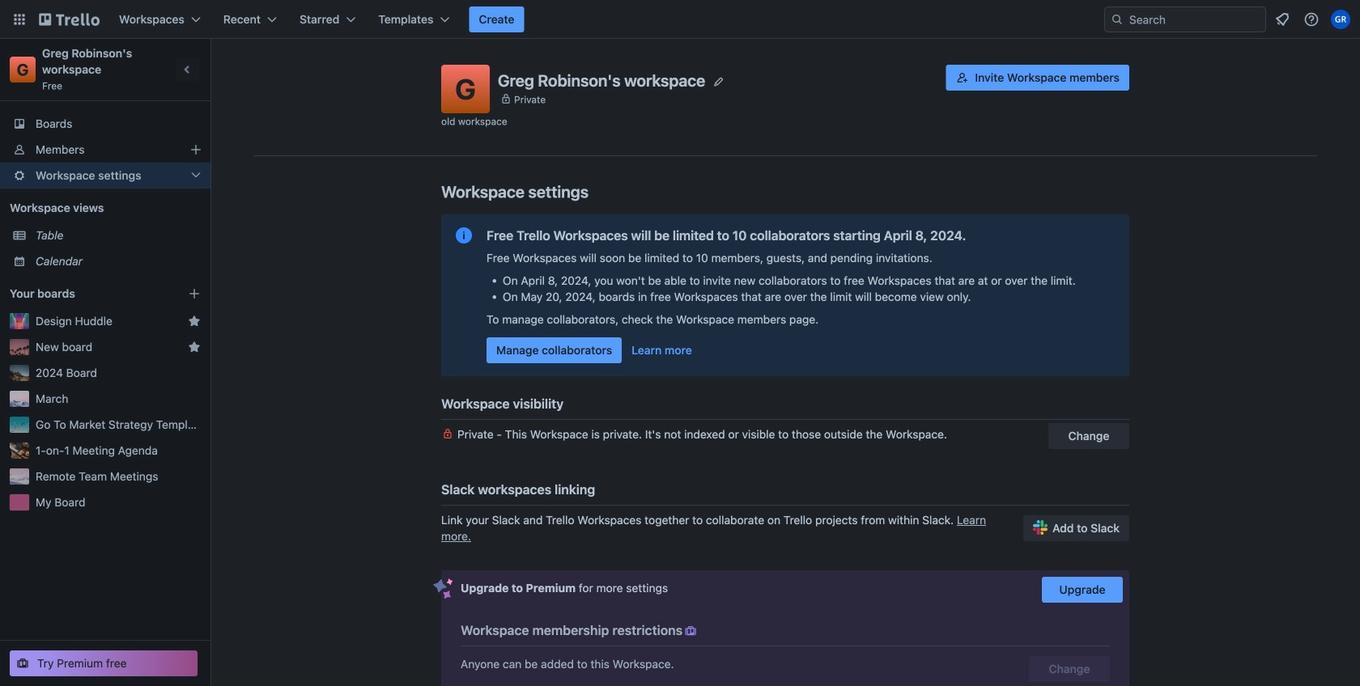 Task type: locate. For each thing, give the bounding box(es) containing it.
2 starred icon image from the top
[[188, 341, 201, 354]]

primary element
[[0, 0, 1360, 39]]

0 notifications image
[[1273, 10, 1292, 29]]

Search field
[[1124, 8, 1265, 31]]

sparkle image
[[433, 579, 453, 600]]

starred icon image
[[188, 315, 201, 328], [188, 341, 201, 354]]

back to home image
[[39, 6, 100, 32]]

0 vertical spatial starred icon image
[[188, 315, 201, 328]]

1 vertical spatial starred icon image
[[188, 341, 201, 354]]

1 starred icon image from the top
[[188, 315, 201, 328]]

search image
[[1111, 13, 1124, 26]]



Task type: vqa. For each thing, say whether or not it's contained in the screenshot.
middle card
no



Task type: describe. For each thing, give the bounding box(es) containing it.
greg robinson (gregrobinson96) image
[[1331, 10, 1350, 29]]

open information menu image
[[1303, 11, 1320, 28]]

workspace navigation collapse icon image
[[176, 58, 199, 81]]

add board image
[[188, 287, 201, 300]]

sm image
[[683, 623, 699, 640]]

your boards with 8 items element
[[10, 284, 164, 304]]



